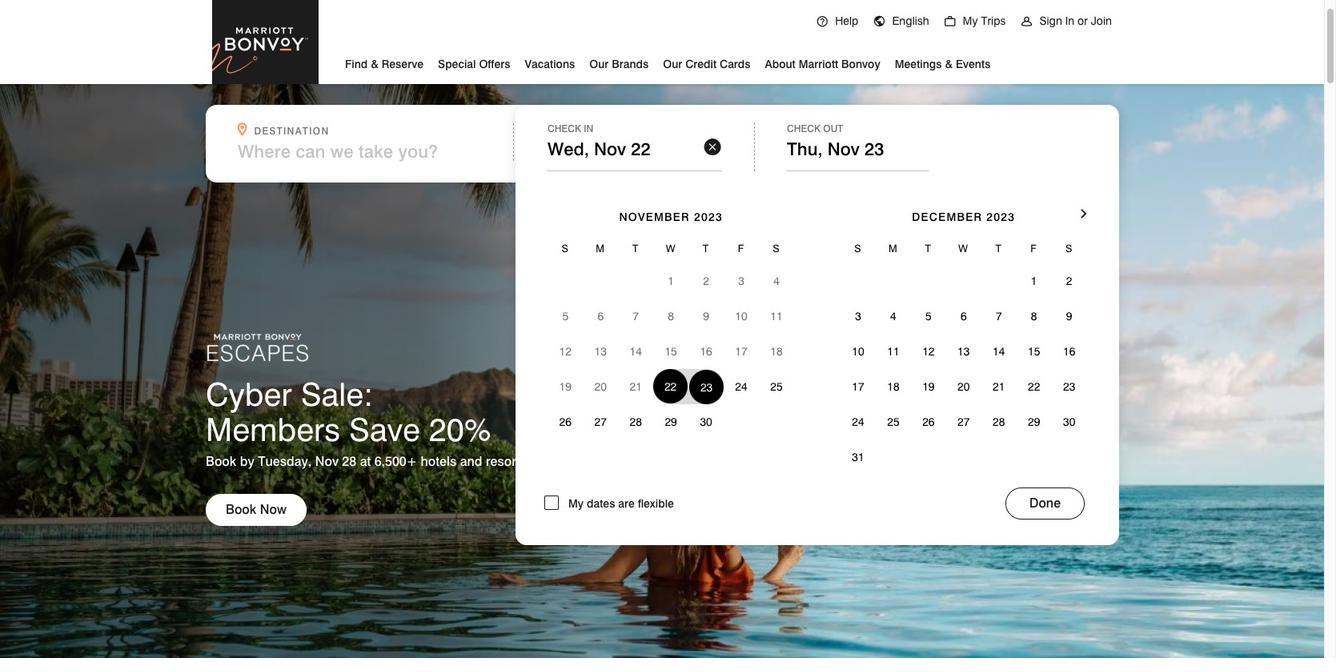 Task type: locate. For each thing, give the bounding box(es) containing it.
0 horizontal spatial 7
[[633, 310, 639, 323]]

1 2 from the left
[[704, 275, 710, 288]]

credit
[[686, 58, 717, 70]]

20
[[595, 381, 607, 393], [958, 381, 970, 393]]

1 night wed, nov 22 - thu, nov 23
[[549, 125, 765, 162]]

2 7 from the left
[[996, 310, 1003, 323]]

wed, inside check in wed, nov 22
[[548, 139, 589, 159]]

round image
[[816, 15, 829, 28], [873, 15, 886, 28], [944, 15, 957, 28]]

20%
[[429, 410, 491, 449]]

round image inside english button
[[873, 15, 886, 28]]

29
[[665, 416, 678, 429], [1029, 416, 1041, 429]]

25
[[771, 381, 783, 393], [888, 416, 900, 429]]

1 27 from the left
[[595, 416, 607, 429]]

2 horizontal spatial 28
[[993, 416, 1006, 429]]

2 13 from the left
[[958, 345, 970, 358]]

my for my dates are flexible
[[569, 497, 584, 510]]

round image left english
[[873, 15, 886, 28]]

0 vertical spatial book
[[206, 454, 237, 469]]

the
[[576, 454, 594, 469]]

10 for the fri nov 10 2023 cell on the right of page
[[736, 310, 748, 323]]

round image left help
[[816, 15, 829, 28]]

5
[[563, 310, 569, 323], [926, 310, 932, 323]]

nov inside 'check out thu, nov 23'
[[828, 139, 860, 159]]

1 horizontal spatial 18
[[888, 381, 900, 393]]

1 horizontal spatial &
[[946, 58, 953, 70]]

resorts
[[486, 454, 527, 469]]

1 & from the left
[[371, 58, 379, 70]]

1 horizontal spatial 15
[[1029, 345, 1041, 358]]

1 2023 from the left
[[694, 211, 723, 223]]

nov for wed, nov 22 - thu, nov 23
[[595, 141, 627, 162]]

2 horizontal spatial round image
[[944, 15, 957, 28]]

1 inside 1 night wed, nov 22 - thu, nov 23
[[569, 125, 575, 137]]

0 horizontal spatial our
[[590, 58, 609, 70]]

save
[[349, 410, 420, 449]]

0 horizontal spatial 29
[[665, 416, 678, 429]]

5 inside cell
[[563, 310, 569, 323]]

0 horizontal spatial 17
[[736, 345, 748, 358]]

bonvoy
[[842, 58, 881, 70]]

0 horizontal spatial 28
[[342, 454, 357, 469]]

1 vertical spatial 18
[[888, 381, 900, 393]]

Destination text field
[[238, 141, 483, 162]]

1 m from the left
[[596, 242, 606, 255]]

1 horizontal spatial 9
[[1067, 310, 1073, 323]]

t down december
[[926, 242, 933, 255]]

0 horizontal spatial 2023
[[694, 211, 723, 223]]

2 s from the left
[[773, 242, 781, 255]]

1 horizontal spatial in
[[1066, 14, 1075, 27]]

1 14 from the left
[[630, 345, 642, 358]]

1 check from the left
[[548, 123, 582, 135]]

my inside button
[[964, 14, 979, 27]]

0 horizontal spatial 16
[[700, 345, 713, 358]]

in inside check in wed, nov 22
[[584, 123, 594, 135]]

6,500+
[[375, 454, 417, 469]]

out
[[824, 123, 844, 135]]

row containing 17
[[841, 369, 1088, 405]]

1 horizontal spatial 28
[[630, 416, 642, 429]]

1 horizontal spatial 13
[[958, 345, 970, 358]]

11 inside cell
[[771, 310, 783, 323]]

w down december 2023
[[959, 242, 969, 255]]

in down our brands
[[584, 123, 594, 135]]

1 20 from the left
[[595, 381, 607, 393]]

0 vertical spatial 25
[[771, 381, 783, 393]]

0 horizontal spatial w
[[666, 242, 677, 255]]

row containing 22
[[548, 369, 795, 405]]

check inside 'check out thu, nov 23'
[[787, 123, 821, 135]]

2
[[704, 275, 710, 288], [1067, 275, 1073, 288]]

w down november 2023
[[666, 242, 677, 255]]

& right find
[[371, 58, 379, 70]]

0 horizontal spatial in
[[584, 123, 594, 135]]

m
[[596, 242, 606, 255], [889, 242, 899, 255]]

4
[[774, 275, 780, 288], [891, 310, 897, 323]]

by
[[240, 454, 255, 469]]

round image for help
[[816, 15, 829, 28]]

21
[[630, 381, 642, 393], [993, 381, 1006, 393]]

2 30 from the left
[[1064, 416, 1076, 429]]

2 row group from the left
[[841, 264, 1088, 475]]

2 19 from the left
[[923, 381, 935, 393]]

1 7 from the left
[[633, 310, 639, 323]]

t down december 2023
[[996, 242, 1003, 255]]

1 vertical spatial 11
[[888, 345, 900, 358]]

18
[[771, 345, 783, 358], [888, 381, 900, 393]]

1 horizontal spatial w
[[959, 242, 969, 255]]

my left dates
[[569, 497, 584, 510]]

& left events
[[946, 58, 953, 70]]

0 vertical spatial 17
[[736, 345, 748, 358]]

0 horizontal spatial 11
[[771, 310, 783, 323]]

7 inside 'cell'
[[633, 310, 639, 323]]

our credit cards
[[663, 58, 751, 70]]

1 horizontal spatial f
[[1031, 242, 1038, 255]]

1 8 from the left
[[668, 310, 674, 323]]

3
[[739, 275, 745, 288], [856, 310, 862, 323]]

1 f from the left
[[738, 242, 745, 255]]

0 horizontal spatial 25
[[771, 381, 783, 393]]

23
[[865, 139, 885, 159], [745, 141, 765, 162], [1064, 381, 1076, 393], [701, 381, 713, 394]]

book inside the cyber sale: members save 20% book by tuesday, nov 28 at 6,500+ hotels and resorts around the world
[[206, 454, 237, 469]]

grid
[[548, 187, 795, 440], [841, 187, 1088, 475]]

0 horizontal spatial 9
[[704, 310, 710, 323]]

16
[[700, 345, 713, 358], [1064, 345, 1076, 358]]

fri nov 10 2023 cell
[[724, 299, 759, 334]]

round image inside the help link
[[816, 15, 829, 28]]

0 vertical spatial 10
[[736, 310, 748, 323]]

row containing 12
[[548, 334, 795, 369]]

in
[[1066, 14, 1075, 27], [584, 123, 594, 135]]

0 horizontal spatial check
[[548, 123, 582, 135]]

2 t from the left
[[703, 242, 710, 255]]

17 right thu nov 16 2023 "cell"
[[736, 345, 748, 358]]

f for november 2023
[[738, 242, 745, 255]]

0 vertical spatial 18
[[771, 345, 783, 358]]

1 horizontal spatial 27
[[958, 416, 970, 429]]

0 horizontal spatial 8
[[668, 310, 674, 323]]

22 inside check in wed, nov 22
[[631, 139, 651, 159]]

0 horizontal spatial 6
[[598, 310, 604, 323]]

1 horizontal spatial 5
[[926, 310, 932, 323]]

our left credit on the top
[[663, 58, 683, 70]]

1 horizontal spatial 2023
[[987, 211, 1016, 223]]

t
[[633, 242, 640, 255], [703, 242, 710, 255], [926, 242, 933, 255], [996, 242, 1003, 255]]

1 horizontal spatial 4
[[891, 310, 897, 323]]

0 horizontal spatial 3
[[739, 275, 745, 288]]

1 12 from the left
[[560, 345, 572, 358]]

1 round image from the left
[[816, 15, 829, 28]]

1 horizontal spatial 3
[[856, 310, 862, 323]]

round image left my trips at right top
[[944, 15, 957, 28]]

nov inside check in wed, nov 22
[[594, 139, 626, 159]]

wed, inside 1 night wed, nov 22 - thu, nov 23
[[549, 141, 590, 162]]

sign in or join
[[1040, 14, 1113, 27]]

1 horizontal spatial 25
[[888, 416, 900, 429]]

mon nov 20 2023 cell
[[583, 369, 619, 405]]

2 9 from the left
[[1067, 310, 1073, 323]]

1 16 from the left
[[700, 345, 713, 358]]

24
[[736, 381, 748, 393], [853, 416, 865, 429]]

members
[[206, 410, 341, 449]]

1 horizontal spatial 12
[[923, 345, 935, 358]]

sat nov 04 2023 cell
[[759, 264, 795, 299]]

help link
[[809, 0, 866, 42]]

round image inside the my trips button
[[944, 15, 957, 28]]

1 our from the left
[[590, 58, 609, 70]]

8 inside cell
[[668, 310, 674, 323]]

our for our credit cards
[[663, 58, 683, 70]]

2 our from the left
[[663, 58, 683, 70]]

10 inside the fri nov 10 2023 cell
[[736, 310, 748, 323]]

1 horizontal spatial 21
[[993, 381, 1006, 393]]

1 horizontal spatial 7
[[996, 310, 1003, 323]]

done
[[1030, 496, 1061, 511]]

1 19 from the left
[[560, 381, 572, 393]]

our inside our brands dropdown button
[[590, 58, 609, 70]]

december
[[913, 211, 983, 223]]

2 16 from the left
[[1064, 345, 1076, 358]]

0 horizontal spatial 27
[[595, 416, 607, 429]]

nov for wed, nov 22
[[594, 139, 626, 159]]

reserve
[[382, 58, 424, 70]]

1 horizontal spatial 30
[[1064, 416, 1076, 429]]

0 vertical spatial 11
[[771, 310, 783, 323]]

1 vertical spatial 3
[[856, 310, 862, 323]]

wed nov 01 2023 cell
[[654, 264, 689, 299]]

1 horizontal spatial m
[[889, 242, 899, 255]]

0 horizontal spatial 19
[[560, 381, 572, 393]]

1 horizontal spatial 17
[[853, 381, 865, 393]]

0 horizontal spatial 30
[[700, 416, 713, 429]]

1 horizontal spatial thu,
[[787, 139, 823, 159]]

1 horizontal spatial 8
[[1032, 310, 1038, 323]]

in for wed,
[[584, 123, 594, 135]]

1 grid from the left
[[548, 187, 795, 440]]

w
[[666, 242, 677, 255], [959, 242, 969, 255]]

24 up '31'
[[853, 416, 865, 429]]

done button
[[1006, 488, 1085, 520]]

1 21 from the left
[[630, 381, 642, 393]]

thu,
[[787, 139, 823, 159], [667, 141, 703, 162]]

0 vertical spatial 3
[[739, 275, 745, 288]]

None search field
[[206, 105, 1120, 546]]

1 horizontal spatial our
[[663, 58, 683, 70]]

my left trips
[[964, 14, 979, 27]]

0 horizontal spatial my
[[569, 497, 584, 510]]

m for december 2023
[[889, 242, 899, 255]]

2 f from the left
[[1031, 242, 1038, 255]]

marriott bonvoy escapes image
[[206, 332, 310, 364]]

0 horizontal spatial 1
[[569, 125, 575, 137]]

0 vertical spatial 4
[[774, 275, 780, 288]]

my for my trips
[[964, 14, 979, 27]]

mon nov 06 2023 cell
[[583, 299, 619, 334]]

0 vertical spatial my
[[964, 14, 979, 27]]

0 horizontal spatial 5
[[563, 310, 569, 323]]

round image
[[1021, 15, 1034, 28]]

1 5 from the left
[[563, 310, 569, 323]]

f for december 2023
[[1031, 242, 1038, 255]]

6
[[598, 310, 604, 323], [961, 310, 967, 323]]

find
[[345, 58, 368, 70]]

0 horizontal spatial 15
[[665, 345, 678, 358]]

1 s from the left
[[562, 242, 570, 255]]

1 horizontal spatial check
[[787, 123, 821, 135]]

1 horizontal spatial row group
[[841, 264, 1088, 475]]

17 up '31'
[[853, 381, 865, 393]]

14 inside tue nov 14 2023 cell
[[630, 345, 642, 358]]

0 horizontal spatial thu,
[[667, 141, 703, 162]]

0 horizontal spatial 21
[[630, 381, 642, 393]]

13 inside cell
[[595, 345, 607, 358]]

2 grid from the left
[[841, 187, 1088, 475]]

book left now
[[226, 502, 257, 518]]

our for our brands
[[590, 58, 609, 70]]

27
[[595, 416, 607, 429], [958, 416, 970, 429]]

round image for english
[[873, 15, 886, 28]]

our inside "our credit cards" link
[[663, 58, 683, 70]]

1 horizontal spatial 19
[[923, 381, 935, 393]]

tuesday,
[[258, 454, 312, 469]]

0 vertical spatial in
[[1066, 14, 1075, 27]]

4 t from the left
[[996, 242, 1003, 255]]

9
[[704, 310, 710, 323], [1067, 310, 1073, 323]]

2 round image from the left
[[873, 15, 886, 28]]

2 w from the left
[[959, 242, 969, 255]]

s
[[562, 242, 570, 255], [773, 242, 781, 255], [855, 242, 863, 255], [1066, 242, 1074, 255]]

in left or
[[1066, 14, 1075, 27]]

24 down fri nov 17 2023 cell
[[736, 381, 748, 393]]

2 26 from the left
[[923, 416, 935, 429]]

grid containing december 2023
[[841, 187, 1088, 475]]

find & reserve
[[345, 58, 424, 70]]

30
[[700, 416, 713, 429], [1064, 416, 1076, 429]]

15 inside cell
[[665, 345, 678, 358]]

1 horizontal spatial 24
[[853, 416, 865, 429]]

22
[[631, 139, 651, 159], [632, 141, 652, 162], [665, 380, 677, 393], [1029, 381, 1041, 393]]

check
[[548, 123, 582, 135], [787, 123, 821, 135]]

2023
[[694, 211, 723, 223], [987, 211, 1016, 223]]

book left by
[[206, 454, 237, 469]]

7
[[633, 310, 639, 323], [996, 310, 1003, 323]]

10
[[736, 310, 748, 323], [853, 345, 865, 358]]

row
[[548, 233, 795, 264], [841, 233, 1088, 264], [548, 264, 795, 299], [841, 264, 1088, 299], [548, 299, 795, 334], [841, 299, 1088, 334], [548, 334, 795, 369], [841, 334, 1088, 369], [548, 369, 795, 405], [841, 369, 1088, 405], [548, 405, 795, 440], [841, 405, 1088, 440]]

2 2023 from the left
[[987, 211, 1016, 223]]

m for november 2023
[[596, 242, 606, 255]]

1 horizontal spatial grid
[[841, 187, 1088, 475]]

0 horizontal spatial grid
[[548, 187, 795, 440]]

0 vertical spatial 24
[[736, 381, 748, 393]]

2023 right december
[[987, 211, 1016, 223]]

15
[[665, 345, 678, 358], [1029, 345, 1041, 358]]

0 horizontal spatial 10
[[736, 310, 748, 323]]

1 w from the left
[[666, 242, 677, 255]]

1 horizontal spatial 14
[[993, 345, 1006, 358]]

19 inside cell
[[560, 381, 572, 393]]

1 15 from the left
[[665, 345, 678, 358]]

1 horizontal spatial round image
[[873, 15, 886, 28]]

row containing 24
[[841, 405, 1088, 440]]

our left brands
[[590, 58, 609, 70]]

0 horizontal spatial row group
[[548, 264, 795, 440]]

none search field containing wed, nov 22
[[206, 105, 1120, 546]]

14
[[630, 345, 642, 358], [993, 345, 1006, 358]]

2023 right the november at the top
[[694, 211, 723, 223]]

and
[[460, 454, 483, 469]]

21 inside cell
[[630, 381, 642, 393]]

12
[[560, 345, 572, 358], [923, 345, 935, 358]]

check inside check in wed, nov 22
[[548, 123, 582, 135]]

1 horizontal spatial 26
[[923, 416, 935, 429]]

offers
[[479, 58, 511, 70]]

in for or
[[1066, 14, 1075, 27]]

0 horizontal spatial 13
[[595, 345, 607, 358]]

1 horizontal spatial 20
[[958, 381, 970, 393]]

row group
[[548, 264, 795, 440], [841, 264, 1088, 475]]

2 check from the left
[[787, 123, 821, 135]]

my inside search box
[[569, 497, 584, 510]]

8
[[668, 310, 674, 323], [1032, 310, 1038, 323]]

book now link
[[206, 494, 307, 526]]

0 horizontal spatial 26
[[560, 416, 572, 429]]

1 horizontal spatial 29
[[1029, 416, 1041, 429]]

check left out
[[787, 123, 821, 135]]

1
[[569, 125, 575, 137], [668, 275, 674, 288], [1032, 275, 1038, 288]]

19
[[560, 381, 572, 393], [923, 381, 935, 393]]

our
[[590, 58, 609, 70], [663, 58, 683, 70]]

t up thu nov 02 2023 cell
[[703, 242, 710, 255]]

23 inside 1 night wed, nov 22 - thu, nov 23
[[745, 141, 765, 162]]

1 horizontal spatial 1
[[668, 275, 674, 288]]

23 inside 'check out thu, nov 23'
[[865, 139, 885, 159]]

0 horizontal spatial 4
[[774, 275, 780, 288]]

28 inside the cyber sale: members save 20% book by tuesday, nov 28 at 6,500+ hotels and resorts around the world
[[342, 454, 357, 469]]

nov inside the cyber sale: members save 20% book by tuesday, nov 28 at 6,500+ hotels and resorts around the world
[[315, 454, 339, 469]]

thu, inside 1 night wed, nov 22 - thu, nov 23
[[667, 141, 703, 162]]

t down the november at the top
[[633, 242, 640, 255]]

1 row group from the left
[[548, 264, 795, 440]]

0 horizontal spatial 20
[[595, 381, 607, 393]]

1 13 from the left
[[595, 345, 607, 358]]

meetings & events
[[895, 58, 991, 70]]

0 horizontal spatial 12
[[560, 345, 572, 358]]

0 horizontal spatial &
[[371, 58, 379, 70]]

1 horizontal spatial 10
[[853, 345, 865, 358]]

row group for november
[[548, 264, 795, 440]]

special offers button
[[438, 51, 511, 74]]

1 6 from the left
[[598, 310, 604, 323]]

our credit cards link
[[663, 51, 751, 74]]

2 14 from the left
[[993, 345, 1006, 358]]

1 9 from the left
[[704, 310, 710, 323]]

round image for my trips
[[944, 15, 957, 28]]

1 horizontal spatial 16
[[1064, 345, 1076, 358]]

book
[[206, 454, 237, 469], [226, 502, 257, 518]]

1 vertical spatial in
[[584, 123, 594, 135]]

events
[[956, 58, 991, 70]]

4 s from the left
[[1066, 242, 1074, 255]]

in inside dropdown button
[[1066, 14, 1075, 27]]

1 vertical spatial my
[[569, 497, 584, 510]]

1 horizontal spatial my
[[964, 14, 979, 27]]

1 vertical spatial 4
[[891, 310, 897, 323]]

1 horizontal spatial 6
[[961, 310, 967, 323]]

2 & from the left
[[946, 58, 953, 70]]

2 m from the left
[[889, 242, 899, 255]]

26
[[560, 416, 572, 429], [923, 416, 935, 429]]

3 round image from the left
[[944, 15, 957, 28]]

0 horizontal spatial 18
[[771, 345, 783, 358]]

november
[[620, 211, 690, 223]]

0 horizontal spatial 2
[[704, 275, 710, 288]]

f
[[738, 242, 745, 255], [1031, 242, 1038, 255]]

english button
[[866, 0, 937, 42]]

2023 for december 2023
[[987, 211, 1016, 223]]

1 horizontal spatial 11
[[888, 345, 900, 358]]

wed, for wed, nov 22
[[548, 139, 589, 159]]

wed nov 15 2023 cell
[[654, 334, 689, 369]]

check down vacations
[[548, 123, 582, 135]]



Task type: describe. For each thing, give the bounding box(es) containing it.
2 5 from the left
[[926, 310, 932, 323]]

w for december
[[959, 242, 969, 255]]

& for find
[[371, 58, 379, 70]]

world
[[598, 454, 631, 469]]

tue nov 14 2023 cell
[[619, 334, 654, 369]]

1 vertical spatial 24
[[853, 416, 865, 429]]

row containing 10
[[841, 334, 1088, 369]]

9 inside cell
[[704, 310, 710, 323]]

4 inside cell
[[774, 275, 780, 288]]

find & reserve button
[[345, 51, 424, 74]]

thu nov 09 2023 cell
[[689, 299, 724, 334]]

book now
[[226, 502, 287, 518]]

my trips
[[964, 14, 1006, 27]]

sign
[[1040, 14, 1063, 27]]

2 20 from the left
[[958, 381, 970, 393]]

10 for row containing 10
[[853, 345, 865, 358]]

sun nov 12 2023 cell
[[548, 334, 583, 369]]

2 15 from the left
[[1029, 345, 1041, 358]]

1 29 from the left
[[665, 416, 678, 429]]

mon nov 13 2023 cell
[[583, 334, 619, 369]]

1 30 from the left
[[700, 416, 713, 429]]

brands
[[612, 58, 649, 70]]

& for meetings
[[946, 58, 953, 70]]

22 inside 1 night wed, nov 22 - thu, nov 23
[[632, 141, 652, 162]]

help
[[836, 14, 859, 27]]

-
[[657, 141, 662, 162]]

fri nov 17 2023 cell
[[724, 334, 759, 369]]

row group for december
[[841, 264, 1088, 475]]

1 26 from the left
[[560, 416, 572, 429]]

meetings
[[895, 58, 942, 70]]

wed nov 08 2023 cell
[[654, 299, 689, 334]]

tue nov 21 2023 cell
[[619, 369, 654, 405]]

about marriott bonvoy
[[765, 58, 881, 70]]

2 inside thu nov 02 2023 cell
[[704, 275, 710, 288]]

now
[[260, 502, 287, 518]]

flexible
[[638, 497, 674, 510]]

hotels
[[421, 454, 457, 469]]

destination field
[[238, 141, 504, 162]]

17 inside cell
[[736, 345, 748, 358]]

2 12 from the left
[[923, 345, 935, 358]]

english
[[893, 14, 930, 27]]

thu nov 16 2023 cell
[[689, 334, 724, 369]]

row containing 26
[[548, 405, 795, 440]]

2 6 from the left
[[961, 310, 967, 323]]

row containing 3
[[841, 299, 1088, 334]]

nov for thu, nov 23
[[828, 139, 860, 159]]

2 29 from the left
[[1029, 416, 1041, 429]]

sun nov 19 2023 cell
[[548, 369, 583, 405]]

thu nov 02 2023 cell
[[689, 264, 724, 299]]

my trips button
[[937, 0, 1014, 42]]

wed, for wed, nov 22 - thu, nov 23
[[549, 141, 590, 162]]

fri nov 03 2023 cell
[[724, 264, 759, 299]]

our brands button
[[590, 51, 649, 74]]

at
[[360, 454, 371, 469]]

around
[[531, 454, 572, 469]]

are
[[619, 497, 635, 510]]

2023 for november 2023
[[694, 211, 723, 223]]

dates
[[587, 497, 616, 510]]

check in wed, nov 22
[[548, 123, 651, 159]]

trips
[[982, 14, 1006, 27]]

6 inside cell
[[598, 310, 604, 323]]

sun nov 05 2023 cell
[[548, 299, 583, 334]]

20 inside mon nov 20 2023 cell
[[595, 381, 607, 393]]

sale:
[[301, 375, 373, 413]]

cyber
[[206, 375, 292, 413]]

16 inside "cell"
[[700, 345, 713, 358]]

cyber sale: members save 20% book by tuesday, nov 28 at 6,500+ hotels and resorts around the world
[[206, 375, 631, 469]]

3 t from the left
[[926, 242, 933, 255]]

marriott
[[799, 58, 839, 70]]

meetings & events button
[[895, 51, 991, 74]]

3 s from the left
[[855, 242, 863, 255]]

2 8 from the left
[[1032, 310, 1038, 323]]

row containing 5
[[548, 299, 795, 334]]

my dates are flexible
[[569, 497, 674, 510]]

31
[[853, 451, 865, 464]]

about marriott bonvoy button
[[765, 51, 881, 74]]

vacations
[[525, 58, 575, 70]]

check out thu, nov 23
[[787, 123, 885, 159]]

check for thu, nov 23
[[787, 123, 821, 135]]

thu, inside 'check out thu, nov 23'
[[787, 139, 823, 159]]

destination
[[254, 125, 330, 137]]

1 vertical spatial 17
[[853, 381, 865, 393]]

about
[[765, 58, 796, 70]]

our brands
[[590, 58, 649, 70]]

special offers
[[438, 58, 511, 70]]

cards
[[720, 58, 751, 70]]

vacations button
[[525, 51, 575, 74]]

2 21 from the left
[[993, 381, 1006, 393]]

sat nov 18 2023 cell
[[759, 334, 795, 369]]

18 inside cell
[[771, 345, 783, 358]]

december 2023
[[913, 211, 1016, 223]]

12 inside cell
[[560, 345, 572, 358]]

2 2 from the left
[[1067, 275, 1073, 288]]

w for november
[[666, 242, 677, 255]]

1 t from the left
[[633, 242, 640, 255]]

check for wed, nov 22
[[548, 123, 582, 135]]

2 27 from the left
[[958, 416, 970, 429]]

sign in or join button
[[1014, 0, 1120, 42]]

1 vertical spatial book
[[226, 502, 257, 518]]

special
[[438, 58, 476, 70]]

3 inside cell
[[739, 275, 745, 288]]

sat nov 11 2023 cell
[[759, 299, 795, 334]]

join
[[1092, 14, 1113, 27]]

grid containing november 2023
[[548, 187, 795, 440]]

night
[[579, 125, 614, 137]]

1 vertical spatial 25
[[888, 416, 900, 429]]

november 2023
[[620, 211, 723, 223]]

tue nov 07 2023 cell
[[619, 299, 654, 334]]

or
[[1078, 14, 1089, 27]]

2 horizontal spatial 1
[[1032, 275, 1038, 288]]

1 inside cell
[[668, 275, 674, 288]]



Task type: vqa. For each thing, say whether or not it's contained in the screenshot.
Chicago Hotels arrow right image
no



